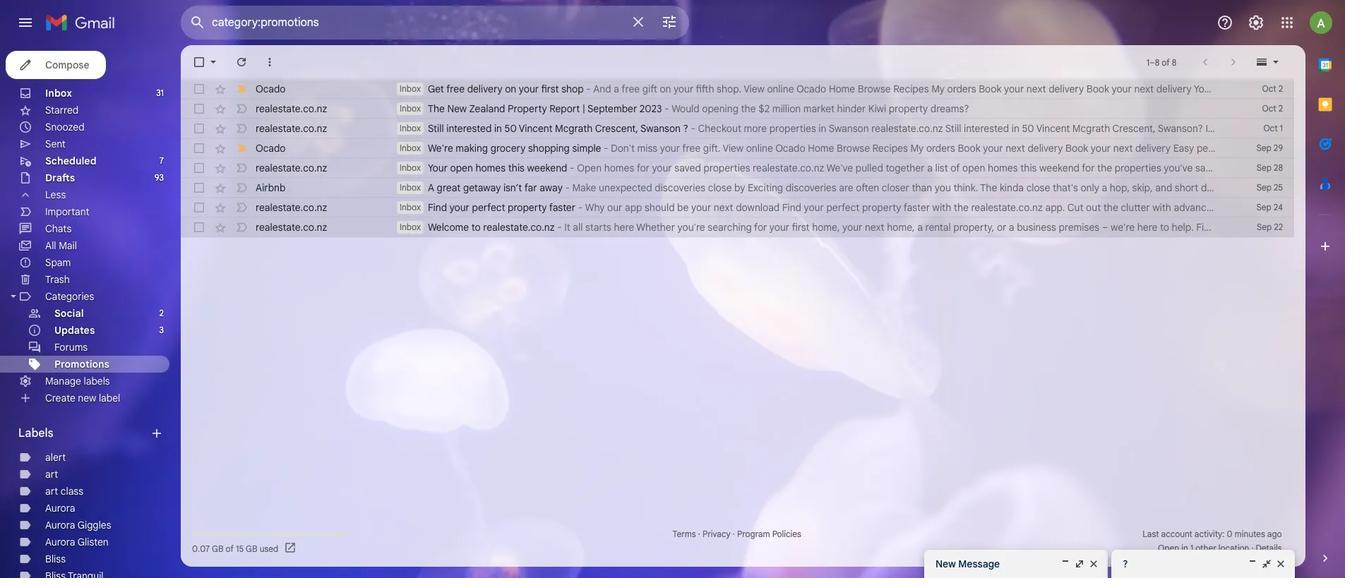 Task type: vqa. For each thing, say whether or not it's contained in the screenshot.


Task type: describe. For each thing, give the bounding box(es) containing it.
peasy
[[1197, 142, 1224, 155]]

2 for and a free gift on your fifth shop. view online ocado home browse recipes my orders book your next delivery book your next delivery you've registered. that's sweet. st
[[1279, 83, 1284, 94]]

5 ‌ from the left
[[1005, 102, 1005, 115]]

17 ͏ from the left
[[1091, 102, 1094, 115]]

make
[[573, 182, 597, 194]]

0 vertical spatial browse
[[858, 83, 891, 95]]

1 horizontal spatial properties
[[770, 122, 816, 135]]

help.
[[1172, 221, 1194, 234]]

3 ͏ from the left
[[985, 102, 987, 115]]

all mail link
[[45, 239, 77, 252]]

0 vertical spatial first
[[541, 83, 559, 95]]

1 horizontal spatial for
[[755, 221, 767, 234]]

refresh image
[[235, 55, 249, 69]]

in up grocery
[[494, 122, 502, 135]]

2 horizontal spatial 50
[[1228, 162, 1240, 174]]

2 horizontal spatial mcgrath
[[1278, 162, 1316, 174]]

20 ͏ from the left
[[1114, 102, 1117, 115]]

start
[[1298, 142, 1320, 155]]

2 crescent, from the left
[[1113, 122, 1156, 135]]

0 horizontal spatial the
[[428, 102, 445, 115]]

create new label link
[[45, 392, 120, 405]]

2 search from the left
[[1303, 201, 1334, 214]]

93
[[155, 172, 164, 183]]

in down market
[[819, 122, 827, 135]]

13 ‌ from the left
[[1066, 102, 1066, 115]]

1 horizontal spatial faster
[[904, 201, 930, 214]]

lemon
[[1227, 142, 1254, 155]]

other
[[1196, 543, 1217, 554]]

1 homes from the left
[[476, 162, 506, 174]]

aurora giggles link
[[45, 519, 111, 532]]

1 vertical spatial view
[[723, 142, 744, 155]]

0 vertical spatial recipes
[[894, 83, 929, 95]]

oct 1
[[1264, 123, 1284, 134]]

labels navigation
[[0, 45, 181, 579]]

1 horizontal spatial –
[[1150, 57, 1155, 67]]

2 with from the left
[[1153, 201, 1172, 214]]

minimize image for ?
[[1248, 559, 1259, 570]]

2 home, from the left
[[887, 221, 915, 234]]

0 vertical spatial home
[[829, 83, 856, 95]]

shopping
[[528, 142, 570, 155]]

than
[[912, 182, 933, 194]]

18 ﻿ from the left
[[1106, 102, 1106, 115]]

a right and
[[614, 83, 620, 95]]

gift
[[643, 83, 658, 95]]

report
[[550, 102, 580, 115]]

the down think.
[[954, 201, 969, 214]]

open inside 'last account activity: 0 minutes ago open in 1 other location · details'
[[1159, 543, 1180, 554]]

4 row from the top
[[181, 138, 1346, 158]]

1 inside 'last account activity: 0 minutes ago open in 1 other location · details'
[[1191, 543, 1194, 554]]

why
[[585, 201, 605, 214]]

1 – 8 of 8
[[1147, 57, 1177, 67]]

aurora link
[[45, 502, 75, 515]]

minimize image for new message
[[1060, 559, 1072, 570]]

1 horizontal spatial find
[[783, 201, 802, 214]]

22 ‌ from the left
[[1134, 102, 1134, 115]]

0 horizontal spatial faster
[[549, 201, 576, 214]]

cut
[[1068, 201, 1084, 214]]

inbox find your perfect property faster - why our app should be your next download find your perfect property faster with the realestate.co.nz app. cut out the clutter with advanced search tailor your search to 
[[400, 201, 1346, 214]]

airbnb
[[256, 182, 286, 194]]

away
[[540, 182, 563, 194]]

2 horizontal spatial vincent
[[1242, 162, 1276, 174]]

0 horizontal spatial mcgrath
[[555, 122, 593, 135]]

sep 29
[[1257, 143, 1284, 153]]

0 horizontal spatial for
[[637, 162, 650, 174]]

8 row from the top
[[181, 218, 1346, 237]]

oct 2 for and a free gift on your fifth shop. view online ocado home browse recipes my orders book your next delivery book your next delivery you've registered. that's sweet. st
[[1263, 83, 1284, 94]]

trash
[[45, 273, 70, 286]]

sep 25
[[1257, 182, 1284, 193]]

23 ͏ from the left
[[1137, 102, 1139, 115]]

starts
[[586, 221, 612, 234]]

far
[[525, 182, 537, 194]]

1 vertical spatial browse
[[837, 142, 870, 155]]

- down the would
[[691, 122, 696, 135]]

0 horizontal spatial perfect
[[472, 201, 505, 214]]

1 here from the left
[[614, 221, 635, 234]]

11 ﻿ from the left
[[1053, 102, 1053, 115]]

inbox we're making grocery shopping simple - don't miss your free gift. view online ocado home browse recipes my orders book your next delivery book your next delivery easy peasy lemon squeezy. start your o
[[400, 142, 1346, 155]]

ago
[[1268, 529, 1283, 540]]

2 ͏ from the left
[[977, 102, 980, 115]]

1 horizontal spatial this
[[1021, 162, 1037, 174]]

1 vertical spatial my
[[911, 142, 924, 155]]

ocado down the more icon
[[256, 83, 286, 95]]

21 ﻿ from the left
[[1129, 102, 1129, 115]]

inbox for inbox get free delivery on your first shop - and a free gift on your fifth shop. view online ocado home browse recipes my orders book your next delivery book your next delivery you've registered. that's sweet. st
[[400, 83, 421, 94]]

kinda
[[1000, 182, 1024, 194]]

1 swanson from the left
[[641, 122, 681, 135]]

0.07 gb of 15 gb used
[[192, 544, 279, 554]]

aurora for aurora glisten
[[45, 536, 75, 549]]

1 with from the left
[[933, 201, 952, 214]]

of inside row
[[951, 162, 960, 174]]

1 vertical spatial orders
[[927, 142, 956, 155]]

9 ‌ from the left
[[1035, 102, 1035, 115]]

art for art link at the left bottom
[[45, 468, 58, 481]]

1 vertical spatial you're
[[678, 221, 706, 234]]

8 ͏ from the left
[[1023, 102, 1025, 115]]

2 8 from the left
[[1172, 57, 1177, 67]]

12 ͏ from the left
[[1053, 102, 1056, 115]]

12 ﻿ from the left
[[1061, 102, 1061, 115]]

7 ﻿ from the left
[[1023, 102, 1023, 115]]

19 ‌ from the left
[[1111, 102, 1111, 115]]

1 gb from the left
[[212, 544, 224, 554]]

1 ﻿ from the left
[[977, 102, 977, 115]]

drive
[[1202, 182, 1224, 194]]

property up the inbox welcome to realestate.co.nz - it all starts here whether you're searching for your first home, your next home, a rental property, or a business premises – we're here to help. find your perfect property faster
[[863, 201, 902, 214]]

a right or
[[1009, 221, 1015, 234]]

8 ‌ from the left
[[1028, 102, 1028, 115]]

that's
[[1276, 83, 1304, 95]]

15 ﻿ from the left
[[1084, 102, 1084, 115]]

exciting
[[748, 182, 784, 194]]

2 horizontal spatial this
[[1303, 122, 1319, 135]]

social
[[54, 307, 84, 320]]

labels
[[18, 427, 53, 441]]

28
[[1274, 162, 1284, 173]]

0 horizontal spatial 1
[[1147, 57, 1150, 67]]

1 still from the left
[[428, 122, 444, 135]]

1 close from the left
[[708, 182, 732, 194]]

2 horizontal spatial find
[[1197, 221, 1216, 234]]

1 horizontal spatial first
[[792, 221, 810, 234]]

of inside footer
[[226, 544, 234, 554]]

searching
[[708, 221, 752, 234]]

art link
[[45, 468, 58, 481]]

alert link
[[45, 451, 66, 464]]

4 ‌ from the left
[[997, 102, 997, 115]]

4 ﻿ from the left
[[1000, 102, 1000, 115]]

simple
[[573, 142, 602, 155]]

away.
[[1226, 182, 1251, 194]]

Search mail text field
[[212, 16, 622, 30]]

bliss
[[45, 553, 66, 566]]

whether
[[637, 221, 675, 234]]

app.
[[1046, 201, 1066, 214]]

6 ﻿ from the left
[[1015, 102, 1015, 115]]

manage labels link
[[45, 375, 110, 388]]

important
[[45, 206, 89, 218]]

closer
[[882, 182, 910, 194]]

cresce
[[1318, 162, 1346, 174]]

22
[[1275, 222, 1284, 232]]

art class
[[45, 485, 83, 498]]

1 horizontal spatial ·
[[733, 529, 735, 540]]

2 horizontal spatial perfect
[[1241, 221, 1274, 234]]

- left it
[[558, 221, 562, 234]]

details
[[1256, 543, 1283, 554]]

the left "$2"
[[741, 102, 756, 115]]

2 horizontal spatial to
[[1336, 201, 1345, 214]]

13 ͏ from the left
[[1061, 102, 1063, 115]]

1 vertical spatial ?
[[1123, 558, 1129, 571]]

the right 'out'
[[1104, 201, 1119, 214]]

program
[[737, 529, 770, 540]]

sep 28
[[1257, 162, 1284, 173]]

- right 2023
[[665, 102, 669, 115]]

a
[[428, 182, 435, 194]]

2 open from the left
[[963, 162, 986, 174]]

1 open from the left
[[450, 162, 473, 174]]

manage labels create new label
[[45, 375, 120, 405]]

- up make
[[570, 162, 575, 174]]

1 row from the top
[[181, 79, 1346, 99]]

0 horizontal spatial find
[[428, 201, 447, 214]]

- left don't
[[604, 142, 609, 155]]

0 vertical spatial orders
[[948, 83, 977, 95]]

14 ﻿ from the left
[[1076, 102, 1076, 115]]

1 horizontal spatial new
[[936, 558, 956, 571]]

updates link
[[54, 324, 95, 337]]

property right kiwi
[[889, 102, 928, 115]]

in up kinda on the top right of the page
[[1012, 122, 1020, 135]]

- left why
[[578, 201, 583, 214]]

2 horizontal spatial faster
[[1318, 221, 1345, 234]]

saved.
[[1196, 162, 1225, 174]]

- right the away
[[565, 182, 570, 194]]

7 row from the top
[[181, 198, 1346, 218]]

oct for would opening the $2 million market hinder kiwi property dreams? ͏ ‌ ﻿ ͏ ‌ ﻿ ͏ ‌ ﻿ ͏ ‌ ﻿ ͏ ‌ ﻿ ͏ ‌ ﻿ ͏ ‌ ﻿ ͏ ‌ ﻿ ͏ ‌ ﻿ ͏ ‌ ﻿ ͏ ‌ ﻿ ͏ ‌ ﻿ ͏ ‌ ﻿ ͏ ‌ ﻿ ͏ ‌ ﻿ ͏ ‌ ﻿ ͏ ‌ ﻿ ͏ ‌ ﻿ ͏ ‌ ﻿ ͏ ‌ ﻿ ͏ ‌ ﻿ ͏ ‌ ﻿ ͏ ‌
[[1263, 103, 1277, 114]]

grocery
[[491, 142, 526, 155]]

2 gb from the left
[[246, 544, 258, 554]]

1 horizontal spatial 50
[[1023, 122, 1035, 135]]

21 ‌ from the left
[[1127, 102, 1127, 115]]

opening
[[702, 102, 739, 115]]

row inside main content
[[181, 99, 1295, 119]]

privacy link
[[703, 529, 731, 540]]

st
[[1338, 83, 1346, 95]]

easy
[[1174, 142, 1195, 155]]

privacy
[[703, 529, 731, 540]]

ocado up market
[[797, 83, 827, 95]]

19 ͏ from the left
[[1106, 102, 1109, 115]]

row containing airbnb
[[181, 178, 1346, 198]]

0
[[1227, 529, 1233, 540]]

2 discoveries from the left
[[786, 182, 837, 194]]

1 ͏ from the left
[[970, 102, 972, 115]]

0 horizontal spatial ·
[[698, 529, 701, 540]]

gmail image
[[45, 8, 122, 37]]

inbox for inbox a great getaway isn't far away - make unexpected discoveries close by exciting discoveries are often closer than you think. the kinda close that's only a hop, skip, and short drive away. explore nearby stays
[[400, 182, 421, 193]]

if
[[1206, 122, 1212, 135]]

3 ﻿ from the left
[[992, 102, 992, 115]]

- left and
[[586, 83, 591, 95]]

15 ‌ from the left
[[1081, 102, 1081, 115]]

o
[[1345, 142, 1346, 155]]

minutes
[[1235, 529, 1266, 540]]

list
[[936, 162, 949, 174]]

0 horizontal spatial to
[[472, 221, 481, 234]]

skip,
[[1133, 182, 1153, 194]]

categories link
[[45, 290, 94, 303]]

1 horizontal spatial my
[[932, 83, 945, 95]]

stays
[[1324, 182, 1346, 194]]

giggles
[[78, 519, 111, 532]]

policies
[[773, 529, 802, 540]]

should
[[645, 201, 675, 214]]

all
[[573, 221, 583, 234]]

pop out image for new message
[[1075, 559, 1086, 570]]

a left list
[[928, 162, 933, 174]]

1 horizontal spatial perfect
[[827, 201, 860, 214]]

search mail image
[[185, 10, 211, 35]]

2 still from the left
[[946, 122, 962, 135]]

million
[[773, 102, 801, 115]]

0 horizontal spatial properties
[[704, 162, 751, 174]]

2 on from the left
[[660, 83, 671, 95]]

labels heading
[[18, 427, 150, 441]]

ocado down million
[[776, 142, 806, 155]]

promotions link
[[54, 358, 109, 371]]

0 vertical spatial you're
[[1215, 122, 1242, 135]]

1 crescent, from the left
[[595, 122, 639, 135]]

11 ‌ from the left
[[1051, 102, 1051, 115]]

manage
[[45, 375, 81, 388]]

3 row from the top
[[181, 119, 1346, 138]]

1 ‌ from the left
[[975, 102, 975, 115]]

3 homes from the left
[[988, 162, 1018, 174]]

2 ‌ from the left
[[982, 102, 982, 115]]

0 horizontal spatial this
[[508, 162, 525, 174]]

great
[[437, 182, 461, 194]]

be
[[678, 201, 689, 214]]

art class link
[[45, 485, 83, 498]]



Task type: locate. For each thing, give the bounding box(es) containing it.
1
[[1147, 57, 1150, 67], [1280, 123, 1284, 134], [1191, 543, 1194, 554]]

updates
[[54, 324, 95, 337]]

2 horizontal spatial interested
[[1245, 122, 1290, 135]]

1 interested from the left
[[447, 122, 492, 135]]

row down exciting
[[181, 198, 1346, 218]]

in right oct 1
[[1293, 122, 1300, 135]]

still up we're
[[428, 122, 444, 135]]

1 horizontal spatial you're
[[1215, 122, 1242, 135]]

1 horizontal spatial 1
[[1191, 543, 1194, 554]]

1 pop out image from the left
[[1075, 559, 1086, 570]]

2 ﻿ from the left
[[985, 102, 985, 115]]

of up swanson?
[[1162, 57, 1170, 67]]

1 weekend from the left
[[527, 162, 568, 174]]

0 horizontal spatial –
[[1103, 221, 1109, 234]]

sep for tailor
[[1257, 202, 1272, 213]]

29
[[1274, 143, 1284, 153]]

15 ͏ from the left
[[1076, 102, 1079, 115]]

inbox inside inbox get free delivery on your first shop - and a free gift on your fifth shop. view online ocado home browse recipes my orders book your next delivery book your next delivery you've registered. that's sweet. st
[[400, 83, 421, 94]]

1 vertical spatial 1
[[1280, 123, 1284, 134]]

0 horizontal spatial crescent,
[[595, 122, 639, 135]]

aurora for aurora link
[[45, 502, 75, 515]]

50 up kinda on the top right of the page
[[1023, 122, 1035, 135]]

1 on from the left
[[505, 83, 517, 95]]

0 horizontal spatial gb
[[212, 544, 224, 554]]

all mail
[[45, 239, 77, 252]]

2 oct 2 from the top
[[1263, 103, 1284, 114]]

|
[[583, 102, 585, 115]]

50 up grocery
[[505, 122, 517, 135]]

scheduled
[[45, 155, 96, 167]]

last
[[1143, 529, 1160, 540]]

find down advanced
[[1197, 221, 1216, 234]]

1 vertical spatial new
[[936, 558, 956, 571]]

footer inside main content
[[181, 528, 1295, 556]]

0 vertical spatial the
[[428, 102, 445, 115]]

2 swanson from the left
[[829, 122, 869, 135]]

1 vertical spatial recipes
[[873, 142, 908, 155]]

16 ﻿ from the left
[[1091, 102, 1091, 115]]

1 vertical spatial online
[[746, 142, 773, 155]]

premises
[[1059, 221, 1100, 234]]

last account activity: 0 minutes ago open in 1 other location · details
[[1143, 529, 1283, 554]]

interested up making
[[447, 122, 492, 135]]

0 vertical spatial view
[[744, 83, 765, 95]]

book
[[979, 83, 1002, 95], [1087, 83, 1110, 95], [958, 142, 981, 155], [1066, 142, 1089, 155]]

view right gift.
[[723, 142, 744, 155]]

1 vertical spatial art
[[45, 485, 58, 498]]

this
[[1303, 122, 1319, 135], [508, 162, 525, 174], [1021, 162, 1037, 174]]

discoveries up be at the top of page
[[655, 182, 706, 194]]

label
[[99, 392, 120, 405]]

less button
[[0, 187, 170, 203]]

0 vertical spatial aurora
[[45, 502, 75, 515]]

2 up 3
[[159, 308, 164, 319]]

2 pop out image from the left
[[1262, 559, 1273, 570]]

1 horizontal spatial still
[[946, 122, 962, 135]]

0 horizontal spatial homes
[[476, 162, 506, 174]]

open up think.
[[963, 162, 986, 174]]

sep left 29
[[1257, 143, 1272, 153]]

perfect down getaway
[[472, 201, 505, 214]]

oct 2 for would opening the $2 million market hinder kiwi property dreams? ͏ ‌ ﻿ ͏ ‌ ﻿ ͏ ‌ ﻿ ͏ ‌ ﻿ ͏ ‌ ﻿ ͏ ‌ ﻿ ͏ ‌ ﻿ ͏ ‌ ﻿ ͏ ‌ ﻿ ͏ ‌ ﻿ ͏ ‌ ﻿ ͏ ‌ ﻿ ͏ ‌ ﻿ ͏ ‌ ﻿ ͏ ‌ ﻿ ͏ ‌ ﻿ ͏ ‌ ﻿ ͏ ‌ ﻿ ͏ ‌ ﻿ ͏ ‌ ﻿ ͏ ‌ ﻿ ͏ ‌ ﻿ ͏ ‌
[[1263, 103, 1284, 114]]

10 ͏ from the left
[[1038, 102, 1041, 115]]

sep left 22
[[1258, 222, 1272, 232]]

row up download in the top right of the page
[[181, 178, 1346, 198]]

search down the nearby
[[1303, 201, 1334, 214]]

oct for checkout more properties in swanson realestate.co.nz still interested in 50 vincent mcgrath crescent, swanson? if you're interested in this prope
[[1264, 123, 1278, 134]]

main menu image
[[17, 14, 34, 31]]

14 ͏ from the left
[[1068, 102, 1071, 115]]

property down far
[[508, 201, 547, 214]]

your
[[519, 83, 539, 95], [674, 83, 694, 95], [1005, 83, 1025, 95], [1112, 83, 1132, 95], [660, 142, 680, 155], [984, 142, 1004, 155], [1091, 142, 1111, 155], [1323, 142, 1343, 155], [652, 162, 672, 174], [450, 201, 470, 214], [692, 201, 712, 214], [804, 201, 824, 214], [1281, 201, 1301, 214], [770, 221, 790, 234], [843, 221, 863, 234], [1219, 221, 1239, 234]]

1 vertical spatial oct 2
[[1263, 103, 1284, 114]]

10 ‌ from the left
[[1043, 102, 1043, 115]]

0.07
[[192, 544, 210, 554]]

sep for drive
[[1257, 182, 1272, 193]]

terms
[[673, 529, 696, 540]]

gb right 15
[[246, 544, 258, 554]]

in inside 'last account activity: 0 minutes ago open in 1 other location · details'
[[1182, 543, 1189, 554]]

$2
[[759, 102, 770, 115]]

inbox inside the inbox welcome to realestate.co.nz - it all starts here whether you're searching for your first home, your next home, a rental property, or a business premises – we're here to help. find your perfect property faster
[[400, 222, 421, 232]]

row up exciting
[[181, 158, 1346, 178]]

0 horizontal spatial close
[[708, 182, 732, 194]]

1 horizontal spatial open
[[1159, 543, 1180, 554]]

0 horizontal spatial of
[[226, 544, 234, 554]]

12 ‌ from the left
[[1058, 102, 1058, 115]]

mcgrath
[[555, 122, 593, 135], [1073, 122, 1111, 135], [1278, 162, 1316, 174]]

2 horizontal spatial for
[[1083, 162, 1095, 174]]

details link
[[1256, 543, 1283, 554]]

settings image
[[1248, 14, 1265, 31]]

0 vertical spatial ?
[[684, 122, 689, 135]]

1 horizontal spatial weekend
[[1040, 162, 1080, 174]]

sent link
[[45, 138, 66, 150]]

recipes up inbox still interested in 50 vincent mcgrath crescent, swanson ? - checkout more properties in swanson realestate.co.nz still interested in 50 vincent mcgrath crescent, swanson? if you're interested in this prope on the top
[[894, 83, 929, 95]]

1 horizontal spatial crescent,
[[1113, 122, 1156, 135]]

16 ‌ from the left
[[1089, 102, 1089, 115]]

1 horizontal spatial free
[[622, 83, 640, 95]]

more
[[744, 122, 767, 135]]

vincent up sep 25
[[1242, 162, 1276, 174]]

2 horizontal spatial free
[[683, 142, 701, 155]]

home, down are
[[813, 221, 840, 234]]

open inside row
[[577, 162, 602, 174]]

footer containing terms
[[181, 528, 1295, 556]]

1 horizontal spatial minimize image
[[1248, 559, 1259, 570]]

gb
[[212, 544, 224, 554], [246, 544, 258, 554]]

16 ͏ from the left
[[1084, 102, 1086, 115]]

gb right 0.07
[[212, 544, 224, 554]]

home up "hinder"
[[829, 83, 856, 95]]

used
[[260, 544, 279, 554]]

21 ͏ from the left
[[1122, 102, 1124, 115]]

new left zealand
[[447, 102, 467, 115]]

2 horizontal spatial properties
[[1115, 162, 1162, 174]]

1 horizontal spatial search
[[1303, 201, 1334, 214]]

class
[[61, 485, 83, 498]]

1 horizontal spatial open
[[963, 162, 986, 174]]

free up "saved"
[[683, 142, 701, 155]]

minimize image
[[1060, 559, 1072, 570], [1248, 559, 1259, 570]]

2 for would opening the $2 million market hinder kiwi property dreams? ͏ ‌ ﻿ ͏ ‌ ﻿ ͏ ‌ ﻿ ͏ ‌ ﻿ ͏ ‌ ﻿ ͏ ‌ ﻿ ͏ ‌ ﻿ ͏ ‌ ﻿ ͏ ‌ ﻿ ͏ ‌ ﻿ ͏ ‌ ﻿ ͏ ‌ ﻿ ͏ ‌ ﻿ ͏ ‌ ﻿ ͏ ‌ ﻿ ͏ ‌ ﻿ ͏ ‌ ﻿ ͏ ‌ ﻿ ͏ ‌ ﻿ ͏ ‌ ﻿ ͏ ‌ ﻿ ͏ ‌ ﻿ ͏ ‌
[[1279, 103, 1284, 114]]

1 8 from the left
[[1155, 57, 1160, 67]]

13 ﻿ from the left
[[1068, 102, 1068, 115]]

2 weekend from the left
[[1040, 162, 1080, 174]]

tab list
[[1306, 45, 1346, 528]]

homes up kinda on the top right of the page
[[988, 162, 1018, 174]]

1 search from the left
[[1221, 201, 1252, 214]]

crescent, down september
[[595, 122, 639, 135]]

inbox for inbox still interested in 50 vincent mcgrath crescent, swanson ? - checkout more properties in swanson realestate.co.nz still interested in 50 vincent mcgrath crescent, swanson? if you're interested in this prope
[[400, 123, 421, 134]]

sep 24
[[1257, 202, 1284, 213]]

1 vertical spatial open
[[1159, 543, 1180, 554]]

0 horizontal spatial with
[[933, 201, 952, 214]]

open down making
[[450, 162, 473, 174]]

vincent down property
[[519, 122, 553, 135]]

1 vertical spatial aurora
[[45, 519, 75, 532]]

categories
[[45, 290, 94, 303]]

properties up by
[[704, 162, 751, 174]]

row down more
[[181, 138, 1346, 158]]

the
[[428, 102, 445, 115], [981, 182, 998, 194]]

1 discoveries from the left
[[655, 182, 706, 194]]

9 ﻿ from the left
[[1038, 102, 1038, 115]]

None checkbox
[[192, 55, 206, 69], [192, 82, 206, 96], [192, 102, 206, 116], [192, 141, 206, 155], [192, 181, 206, 195], [192, 55, 206, 69], [192, 82, 206, 96], [192, 102, 206, 116], [192, 141, 206, 155], [192, 181, 206, 195]]

ocado up airbnb
[[256, 142, 286, 155]]

support image
[[1217, 14, 1234, 31]]

getaway
[[463, 182, 501, 194]]

minimize image left close icon
[[1060, 559, 1072, 570]]

scheduled link
[[45, 155, 96, 167]]

row up "$2"
[[181, 79, 1346, 99]]

2 art from the top
[[45, 485, 58, 498]]

1 vertical spatial home
[[808, 142, 835, 155]]

2 inside labels navigation
[[159, 308, 164, 319]]

14 ‌ from the left
[[1073, 102, 1073, 115]]

free
[[447, 83, 465, 95], [622, 83, 640, 95], [683, 142, 701, 155]]

0 horizontal spatial interested
[[447, 122, 492, 135]]

20 ‌ from the left
[[1119, 102, 1119, 115]]

9 ͏ from the left
[[1030, 102, 1033, 115]]

inbox inside inbox the new zealand property report | september 2023 - would opening the $2 million market hinder kiwi property dreams? ͏ ‌ ﻿ ͏ ‌ ﻿ ͏ ‌ ﻿ ͏ ‌ ﻿ ͏ ‌ ﻿ ͏ ‌ ﻿ ͏ ‌ ﻿ ͏ ‌ ﻿ ͏ ‌ ﻿ ͏ ‌ ﻿ ͏ ‌ ﻿ ͏ ‌ ﻿ ͏ ‌ ﻿ ͏ ‌ ﻿ ͏ ‌ ﻿ ͏ ‌ ﻿ ͏ ‌ ﻿ ͏ ‌ ﻿ ͏ ‌ ﻿ ͏ ‌ ﻿ ͏ ‌ ﻿ ͏ ‌ ﻿ ͏ ‌
[[400, 103, 421, 114]]

find
[[428, 201, 447, 214], [783, 201, 802, 214], [1197, 221, 1216, 234]]

recipes up together
[[873, 142, 908, 155]]

2 row from the top
[[181, 99, 1295, 119]]

2 horizontal spatial 1
[[1280, 123, 1284, 134]]

hinder
[[838, 102, 866, 115]]

1 horizontal spatial ?
[[1123, 558, 1129, 571]]

our
[[608, 201, 623, 214]]

2 here from the left
[[1138, 221, 1158, 234]]

inbox inside inbox still interested in 50 vincent mcgrath crescent, swanson ? - checkout more properties in swanson realestate.co.nz still interested in 50 vincent mcgrath crescent, swanson? if you're interested in this prope
[[400, 123, 421, 134]]

you've
[[1164, 162, 1193, 174]]

5 row from the top
[[181, 158, 1346, 178]]

22 ͏ from the left
[[1129, 102, 1132, 115]]

-
[[586, 83, 591, 95], [665, 102, 669, 115], [691, 122, 696, 135], [604, 142, 609, 155], [570, 162, 575, 174], [565, 182, 570, 194], [578, 201, 583, 214], [558, 221, 562, 234]]

0 vertical spatial online
[[767, 83, 794, 95]]

you
[[935, 182, 951, 194]]

0 horizontal spatial vincent
[[519, 122, 553, 135]]

toggle split pane mode image
[[1255, 55, 1269, 69]]

0 horizontal spatial on
[[505, 83, 517, 95]]

follow link to manage storage image
[[284, 542, 298, 556]]

drafts
[[45, 172, 75, 184]]

inbox the new zealand property report | september 2023 - would opening the $2 million market hinder kiwi property dreams? ͏ ‌ ﻿ ͏ ‌ ﻿ ͏ ‌ ﻿ ͏ ‌ ﻿ ͏ ‌ ﻿ ͏ ‌ ﻿ ͏ ‌ ﻿ ͏ ‌ ﻿ ͏ ‌ ﻿ ͏ ‌ ﻿ ͏ ‌ ﻿ ͏ ‌ ﻿ ͏ ‌ ﻿ ͏ ‌ ﻿ ͏ ‌ ﻿ ͏ ‌ ﻿ ͏ ‌ ﻿ ͏ ‌ ﻿ ͏ ‌ ﻿ ͏ ‌ ﻿ ͏ ‌ ﻿ ͏ ‌ ﻿ ͏ ‌
[[400, 102, 1142, 115]]

19 ﻿ from the left
[[1114, 102, 1114, 115]]

sweet.
[[1306, 83, 1335, 95]]

here down our
[[614, 221, 635, 234]]

we've
[[827, 162, 854, 174]]

0 vertical spatial of
[[1162, 57, 1170, 67]]

8 ﻿ from the left
[[1030, 102, 1030, 115]]

inbox for inbox
[[45, 87, 72, 100]]

to left help.
[[1161, 221, 1170, 234]]

for down "miss"
[[637, 162, 650, 174]]

1 horizontal spatial homes
[[604, 162, 635, 174]]

alert
[[45, 451, 66, 464]]

fifth
[[696, 83, 715, 95]]

the up only
[[1098, 162, 1113, 174]]

1 horizontal spatial swanson
[[829, 122, 869, 135]]

18 ‌ from the left
[[1104, 102, 1104, 115]]

inbox for inbox your open homes this weekend - open homes for your saved properties realestate.co.nz we've pulled together a list of open homes this weekend for the properties you've saved. 50 vincent mcgrath cresce
[[400, 162, 421, 173]]

more image
[[263, 55, 277, 69]]

the right think.
[[981, 182, 998, 194]]

2 interested from the left
[[964, 122, 1010, 135]]

0 horizontal spatial new
[[447, 102, 467, 115]]

50
[[505, 122, 517, 135], [1023, 122, 1035, 135], [1228, 162, 1240, 174]]

2 homes from the left
[[604, 162, 635, 174]]

0 vertical spatial –
[[1150, 57, 1155, 67]]

swanson?
[[1158, 122, 1204, 135]]

inbox for inbox find your perfect property faster - why our app should be your next download find your perfect property faster with the realestate.co.nz app. cut out the clutter with advanced search tailor your search to 
[[400, 202, 421, 213]]

art for art class
[[45, 485, 58, 498]]

browse up kiwi
[[858, 83, 891, 95]]

new
[[447, 102, 467, 115], [936, 558, 956, 571]]

2 vertical spatial of
[[226, 544, 234, 554]]

0 horizontal spatial open
[[450, 162, 473, 174]]

your
[[428, 162, 448, 174]]

1 horizontal spatial mcgrath
[[1073, 122, 1111, 135]]

inbox inside inbox your open homes this weekend - open homes for your saved properties realestate.co.nz we've pulled together a list of open homes this weekend for the properties you've saved. 50 vincent mcgrath cresce
[[400, 162, 421, 173]]

open down account
[[1159, 543, 1180, 554]]

0 vertical spatial oct
[[1263, 83, 1277, 94]]

1 horizontal spatial pop out image
[[1262, 559, 1273, 570]]

inbox for inbox welcome to realestate.co.nz - it all starts here whether you're searching for your first home, your next home, a rental property, or a business premises – we're here to help. find your perfect property faster 
[[400, 222, 421, 232]]

‌
[[975, 102, 975, 115], [982, 102, 982, 115], [990, 102, 990, 115], [997, 102, 997, 115], [1005, 102, 1005, 115], [1013, 102, 1013, 115], [1020, 102, 1020, 115], [1028, 102, 1028, 115], [1035, 102, 1035, 115], [1043, 102, 1043, 115], [1051, 102, 1051, 115], [1058, 102, 1058, 115], [1066, 102, 1066, 115], [1073, 102, 1073, 115], [1081, 102, 1081, 115], [1089, 102, 1089, 115], [1096, 102, 1096, 115], [1104, 102, 1104, 115], [1111, 102, 1111, 115], [1119, 102, 1119, 115], [1127, 102, 1127, 115], [1134, 102, 1134, 115], [1142, 102, 1142, 115]]

? inside row
[[684, 122, 689, 135]]

1 horizontal spatial to
[[1161, 221, 1170, 234]]

clear search image
[[625, 8, 653, 36]]

for down download in the top right of the page
[[755, 221, 767, 234]]

sep
[[1257, 143, 1272, 153], [1257, 162, 1272, 173], [1257, 182, 1272, 193], [1257, 202, 1272, 213], [1258, 222, 1272, 232]]

to right welcome
[[472, 221, 481, 234]]

row down shop.
[[181, 99, 1295, 119]]

minimize image down details
[[1248, 559, 1259, 570]]

3 aurora from the top
[[45, 536, 75, 549]]

next
[[1027, 83, 1047, 95], [1135, 83, 1154, 95], [1006, 142, 1026, 155], [1114, 142, 1133, 155], [714, 201, 734, 214], [865, 221, 885, 234]]

inbox your open homes this weekend - open homes for your saved properties realestate.co.nz we've pulled together a list of open homes this weekend for the properties you've saved. 50 vincent mcgrath cresce
[[400, 162, 1346, 174]]

with down and
[[1153, 201, 1172, 214]]

0 horizontal spatial home,
[[813, 221, 840, 234]]

7
[[160, 155, 164, 166]]

pop out image left close icon
[[1075, 559, 1086, 570]]

inbox
[[400, 83, 421, 94], [45, 87, 72, 100], [400, 103, 421, 114], [400, 123, 421, 134], [400, 143, 421, 153], [400, 162, 421, 173], [400, 182, 421, 193], [400, 202, 421, 213], [400, 222, 421, 232]]

11 ͏ from the left
[[1046, 102, 1048, 115]]

dreams?
[[931, 102, 970, 115]]

still down 'dreams?' in the right top of the page
[[946, 122, 962, 135]]

1 vertical spatial of
[[951, 162, 960, 174]]

6 ͏ from the left
[[1008, 102, 1010, 115]]

close image
[[1276, 559, 1287, 570]]

?
[[684, 122, 689, 135], [1123, 558, 1129, 571]]

0 horizontal spatial 8
[[1155, 57, 1160, 67]]

2 vertical spatial 2
[[159, 308, 164, 319]]

None search field
[[181, 6, 689, 40]]

0 horizontal spatial weekend
[[527, 162, 568, 174]]

social link
[[54, 307, 84, 320]]

market
[[804, 102, 835, 115]]

new message
[[936, 558, 1000, 571]]

6 row from the top
[[181, 178, 1346, 198]]

1 horizontal spatial of
[[951, 162, 960, 174]]

inbox inside the inbox we're making grocery shopping simple - don't miss your free gift. view online ocado home browse recipes my orders book your next delivery book your next delivery easy peasy lemon squeezy. start your o
[[400, 143, 421, 153]]

5 ﻿ from the left
[[1008, 102, 1008, 115]]

2 aurora from the top
[[45, 519, 75, 532]]

location
[[1219, 543, 1250, 554]]

5 ͏ from the left
[[1000, 102, 1003, 115]]

1 minimize image from the left
[[1060, 559, 1072, 570]]

0 vertical spatial new
[[447, 102, 467, 115]]

message
[[959, 558, 1000, 571]]

in down account
[[1182, 543, 1189, 554]]

spam
[[45, 256, 71, 269]]

this up kinda on the top right of the page
[[1021, 162, 1037, 174]]

my
[[932, 83, 945, 95], [911, 142, 924, 155]]

with down you
[[933, 201, 952, 214]]

advanced
[[1174, 201, 1219, 214]]

spam link
[[45, 256, 71, 269]]

1 art from the top
[[45, 468, 58, 481]]

8
[[1155, 57, 1160, 67], [1172, 57, 1177, 67]]

pop out image left close image
[[1262, 559, 1273, 570]]

orders up 'dreams?' in the right top of the page
[[948, 83, 977, 95]]

faster up it
[[549, 201, 576, 214]]

pop out image for ?
[[1262, 559, 1273, 570]]

1 oct 2 from the top
[[1263, 83, 1284, 94]]

0 vertical spatial oct 2
[[1263, 83, 1284, 94]]

art down alert link
[[45, 468, 58, 481]]

main content containing ocado
[[181, 45, 1346, 567]]

weekend down shopping
[[527, 162, 568, 174]]

? right close icon
[[1123, 558, 1129, 571]]

7 ͏ from the left
[[1015, 102, 1018, 115]]

1 home, from the left
[[813, 221, 840, 234]]

advanced search options image
[[656, 8, 684, 36]]

row down download in the top right of the page
[[181, 218, 1346, 237]]

new inside row
[[447, 102, 467, 115]]

25
[[1274, 182, 1284, 193]]

view
[[744, 83, 765, 95], [723, 142, 744, 155]]

0 horizontal spatial 50
[[505, 122, 517, 135]]

2 vertical spatial oct
[[1264, 123, 1278, 134]]

orders up list
[[927, 142, 956, 155]]

10 ﻿ from the left
[[1046, 102, 1046, 115]]

1 horizontal spatial the
[[981, 182, 998, 194]]

footer
[[181, 528, 1295, 556]]

sep 22
[[1258, 222, 1284, 232]]

close image
[[1089, 559, 1100, 570]]

7 ‌ from the left
[[1020, 102, 1020, 115]]

property down 24
[[1277, 221, 1316, 234]]

search
[[1221, 201, 1252, 214], [1303, 201, 1334, 214]]

free left gift
[[622, 83, 640, 95]]

swanson down 2023
[[641, 122, 681, 135]]

17 ﻿ from the left
[[1099, 102, 1099, 115]]

trash link
[[45, 273, 70, 286]]

pop out image
[[1075, 559, 1086, 570], [1262, 559, 1273, 570]]

aurora down aurora link
[[45, 519, 75, 532]]

1 vertical spatial –
[[1103, 221, 1109, 234]]

welcome
[[428, 221, 469, 234]]

1 horizontal spatial 8
[[1172, 57, 1177, 67]]

aurora for aurora giggles
[[45, 519, 75, 532]]

3 ‌ from the left
[[990, 102, 990, 115]]

1 aurora from the top
[[45, 502, 75, 515]]

new left message
[[936, 558, 956, 571]]

oct 2 down toggle split pane mode icon
[[1263, 83, 1284, 94]]

1 horizontal spatial here
[[1138, 221, 1158, 234]]

rental
[[926, 221, 951, 234]]

0 horizontal spatial ?
[[684, 122, 689, 135]]

· right terms
[[698, 529, 701, 540]]

the
[[741, 102, 756, 115], [1098, 162, 1113, 174], [954, 201, 969, 214], [1104, 201, 1119, 214]]

unexpected
[[599, 182, 653, 194]]

4 ͏ from the left
[[992, 102, 995, 115]]

1 horizontal spatial home,
[[887, 221, 915, 234]]

1 horizontal spatial gb
[[246, 544, 258, 554]]

a left 'rental'
[[918, 221, 923, 234]]

1 vertical spatial oct
[[1263, 103, 1277, 114]]

you're
[[1215, 122, 1242, 135], [678, 221, 706, 234]]

row
[[181, 79, 1346, 99], [181, 99, 1295, 119], [181, 119, 1346, 138], [181, 138, 1346, 158], [181, 158, 1346, 178], [181, 178, 1346, 198], [181, 198, 1346, 218], [181, 218, 1346, 237]]

2 minimize image from the left
[[1248, 559, 1259, 570]]

mcgrath up the nearby
[[1278, 162, 1316, 174]]

compose button
[[6, 51, 106, 79]]

inbox inside inbox find your perfect property faster - why our app should be your next download find your perfect property faster with the realestate.co.nz app. cut out the clutter with advanced search tailor your search to
[[400, 202, 421, 213]]

0 horizontal spatial first
[[541, 83, 559, 95]]

inbox for inbox we're making grocery shopping simple - don't miss your free gift. view online ocado home browse recipes my orders book your next delivery book your next delivery easy peasy lemon squeezy. start your o
[[400, 143, 421, 153]]

to
[[1336, 201, 1345, 214], [472, 221, 481, 234], [1161, 221, 1170, 234]]

None checkbox
[[192, 122, 206, 136], [192, 161, 206, 175], [192, 201, 206, 215], [192, 220, 206, 235], [192, 122, 206, 136], [192, 161, 206, 175], [192, 201, 206, 215], [192, 220, 206, 235]]

? down the would
[[684, 122, 689, 135]]

weekend up the that's
[[1040, 162, 1080, 174]]

sep for mcgrath
[[1257, 162, 1272, 173]]

0 horizontal spatial here
[[614, 221, 635, 234]]

0 horizontal spatial free
[[447, 83, 465, 95]]

tailor
[[1254, 201, 1278, 214]]

1 horizontal spatial discoveries
[[786, 182, 837, 194]]

1 horizontal spatial with
[[1153, 201, 1172, 214]]

short
[[1175, 182, 1199, 194]]

saved
[[675, 162, 701, 174]]

sep for squeezy.
[[1257, 143, 1272, 153]]

inbox inside inbox a great getaway isn't far away - make unexpected discoveries close by exciting discoveries are often closer than you think. the kinda close that's only a hop, skip, and short drive away. explore nearby stays
[[400, 182, 421, 193]]

͏
[[970, 102, 972, 115], [977, 102, 980, 115], [985, 102, 987, 115], [992, 102, 995, 115], [1000, 102, 1003, 115], [1008, 102, 1010, 115], [1015, 102, 1018, 115], [1023, 102, 1025, 115], [1030, 102, 1033, 115], [1038, 102, 1041, 115], [1046, 102, 1048, 115], [1053, 102, 1056, 115], [1061, 102, 1063, 115], [1068, 102, 1071, 115], [1076, 102, 1079, 115], [1084, 102, 1086, 115], [1091, 102, 1094, 115], [1099, 102, 1101, 115], [1106, 102, 1109, 115], [1114, 102, 1117, 115], [1122, 102, 1124, 115], [1129, 102, 1132, 115], [1137, 102, 1139, 115]]

18 ͏ from the left
[[1099, 102, 1101, 115]]

inbox for inbox the new zealand property report | september 2023 - would opening the $2 million market hinder kiwi property dreams? ͏ ‌ ﻿ ͏ ‌ ﻿ ͏ ‌ ﻿ ͏ ‌ ﻿ ͏ ‌ ﻿ ͏ ‌ ﻿ ͏ ‌ ﻿ ͏ ‌ ﻿ ͏ ‌ ﻿ ͏ ‌ ﻿ ͏ ‌ ﻿ ͏ ‌ ﻿ ͏ ‌ ﻿ ͏ ‌ ﻿ ͏ ‌ ﻿ ͏ ‌ ﻿ ͏ ‌ ﻿ ͏ ‌ ﻿ ͏ ‌ ﻿ ͏ ‌ ﻿ ͏ ‌ ﻿ ͏ ‌ ﻿ ͏ ‌
[[400, 103, 421, 114]]

close up the app.
[[1027, 182, 1051, 194]]

that's
[[1053, 182, 1079, 194]]

50 up away.
[[1228, 162, 1240, 174]]

1 horizontal spatial interested
[[964, 122, 1010, 135]]

main content
[[181, 45, 1346, 567]]

23 ‌ from the left
[[1142, 102, 1142, 115]]

homes
[[476, 162, 506, 174], [604, 162, 635, 174], [988, 162, 1018, 174]]

oct down toggle split pane mode icon
[[1263, 83, 1277, 94]]

1 horizontal spatial vincent
[[1037, 122, 1070, 135]]

bliss link
[[45, 553, 66, 566]]

17 ‌ from the left
[[1096, 102, 1096, 115]]

this up start
[[1303, 122, 1319, 135]]

6 ‌ from the left
[[1013, 102, 1013, 115]]

oct for and a free gift on your fifth shop. view online ocado home browse recipes my orders book your next delivery book your next delivery you've registered. that's sweet. st
[[1263, 83, 1277, 94]]

aurora glisten
[[45, 536, 109, 549]]

· down minutes
[[1252, 543, 1254, 554]]

3 interested from the left
[[1245, 122, 1290, 135]]

faster down stays
[[1318, 221, 1345, 234]]

sep for find
[[1258, 222, 1272, 232]]

1 vertical spatial 2
[[1279, 103, 1284, 114]]

of right list
[[951, 162, 960, 174]]

you're down be at the top of page
[[678, 221, 706, 234]]

to down stays
[[1336, 201, 1345, 214]]

· inside 'last account activity: 0 minutes ago open in 1 other location · details'
[[1252, 543, 1254, 554]]

sep left 24
[[1257, 202, 1272, 213]]

inbox inside labels navigation
[[45, 87, 72, 100]]

mcgrath down report
[[555, 122, 593, 135]]

activity:
[[1195, 529, 1225, 540]]

it
[[565, 221, 571, 234]]

discoveries
[[655, 182, 706, 194], [786, 182, 837, 194]]

a right only
[[1102, 182, 1108, 194]]

0 horizontal spatial my
[[911, 142, 924, 155]]

aurora down 'art class'
[[45, 502, 75, 515]]

online up million
[[767, 83, 794, 95]]



